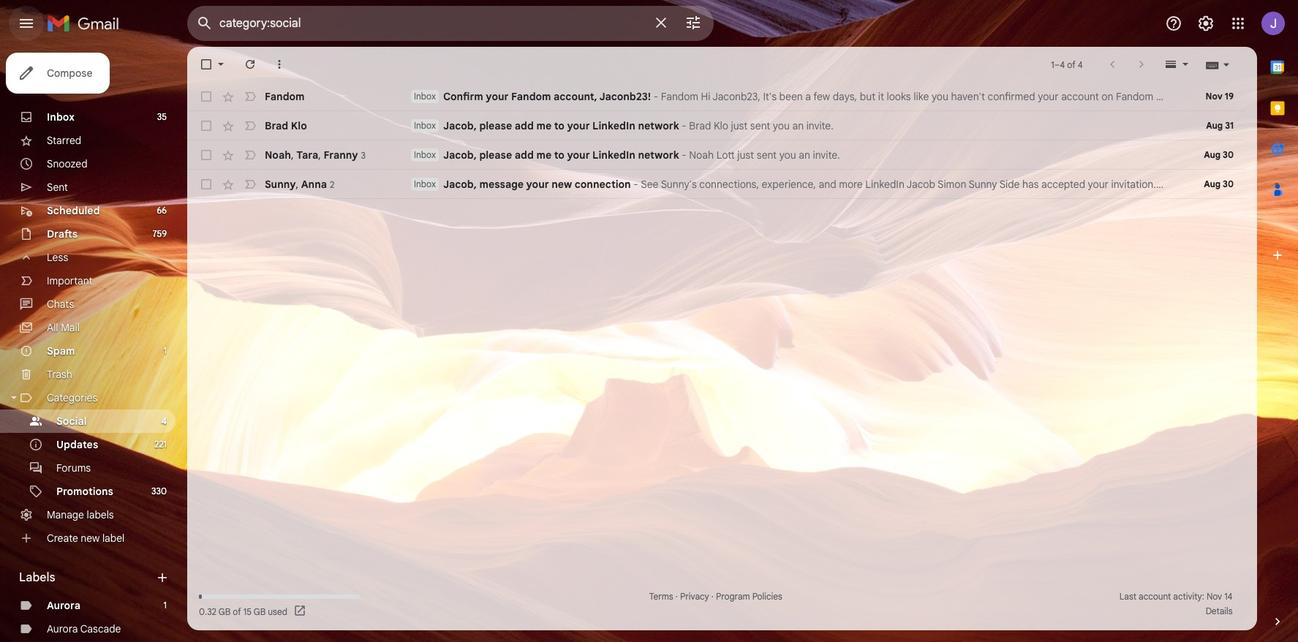 Task type: describe. For each thing, give the bounding box(es) containing it.
aug 31
[[1207, 120, 1234, 131]]

1 gb from the left
[[219, 606, 231, 617]]

terms · privacy · program policies
[[649, 591, 783, 602]]

social
[[56, 415, 87, 428]]

add for brad klo just sent you an invite. ͏ ͏ ͏ ͏ ͏ ͏ ͏ ͏ ͏ ͏ ͏ ͏ ͏ ͏ ͏ ͏ ͏ ͏ ͏ ͏ ͏ ͏ ͏ ͏ ͏ ͏ ͏ ͏ ͏ ͏ ͏ ͏ ͏ ͏ ͏ ͏ ͏ ͏ ͏ ͏ ͏ ͏ ͏ ͏ ͏ ͏ ͏ ͏ ͏ ͏ ͏ ͏ ͏ ͏ ͏ ͏ ͏ ͏ ͏ ͏ ͏ ͏ ͏ ͏ ͏ ͏ ͏ ͏ ͏ ͏ ͏ ͏ ͏ ͏ ͏ ͏ ͏ ͏ ͏ ͏ ͏ ͏ ͏ ͏
[[515, 119, 534, 132]]

linkedin for brad
[[593, 119, 636, 132]]

and
[[819, 178, 837, 191]]

footer containing terms
[[187, 590, 1246, 619]]

2 horizontal spatial ,
[[318, 148, 321, 161]]

privacy
[[680, 591, 709, 602]]

inbox confirm your fandom account, jaconb23! - fandom hi jaconb23, it's been a few days, but it looks like you haven't confirmed your account on fandom yet. we can't wait for you to ful
[[414, 90, 1298, 103]]

see
[[641, 178, 659, 191]]

sunny's
[[661, 178, 697, 191]]

been
[[779, 90, 803, 103]]

connection
[[575, 178, 631, 191]]

sent for lott
[[757, 149, 777, 162]]

compose button
[[6, 53, 110, 94]]

clear search image
[[647, 8, 676, 37]]

manage labels
[[47, 508, 114, 522]]

trash link
[[47, 368, 72, 381]]

policies
[[753, 591, 783, 602]]

activity:
[[1174, 591, 1205, 602]]

invitation.
[[1112, 178, 1156, 191]]

franny
[[324, 148, 358, 161]]

an for klo
[[793, 119, 804, 132]]

aurora cascade link
[[47, 623, 121, 636]]

me for brad
[[537, 119, 552, 132]]

please for brad klo just sent you an invite. ͏ ͏ ͏ ͏ ͏ ͏ ͏ ͏ ͏ ͏ ͏ ͏ ͏ ͏ ͏ ͏ ͏ ͏ ͏ ͏ ͏ ͏ ͏ ͏ ͏ ͏ ͏ ͏ ͏ ͏ ͏ ͏ ͏ ͏ ͏ ͏ ͏ ͏ ͏ ͏ ͏ ͏ ͏ ͏ ͏ ͏ ͏ ͏ ͏ ͏ ͏ ͏ ͏ ͏ ͏ ͏ ͏ ͏ ͏ ͏ ͏ ͏ ͏ ͏ ͏ ͏ ͏ ͏ ͏ ͏ ͏ ͏ ͏ ͏ ͏ ͏ ͏ ͏ ͏ ͏ ͏ ͏ ͏ ͏
[[479, 119, 512, 132]]

terms
[[649, 591, 674, 602]]

330
[[151, 486, 167, 497]]

labels navigation
[[0, 47, 187, 642]]

aurora for aurora cascade
[[47, 623, 78, 636]]

simon
[[938, 178, 967, 191]]

3 fandom from the left
[[661, 90, 699, 103]]

1 horizontal spatial 4
[[1060, 59, 1065, 70]]

1 aug 30 from the top
[[1204, 149, 1234, 160]]

1 brad from the left
[[265, 119, 288, 132]]

–
[[1055, 59, 1060, 70]]

brad klo
[[265, 119, 307, 132]]

cascade
[[80, 623, 121, 636]]

1 horizontal spatial noah
[[689, 149, 714, 162]]

nov inside 'row'
[[1206, 91, 1223, 102]]

program
[[716, 591, 750, 602]]

inbox for inbox jacob, please add me to your linkedin network - brad klo just sent you an invite. ͏ ͏ ͏ ͏ ͏ ͏ ͏ ͏ ͏ ͏ ͏ ͏ ͏ ͏ ͏ ͏ ͏ ͏ ͏ ͏ ͏ ͏ ͏ ͏ ͏ ͏ ͏ ͏ ͏ ͏ ͏ ͏ ͏ ͏ ͏ ͏ ͏ ͏ ͏ ͏ ͏ ͏ ͏ ͏ ͏ ͏ ͏ ͏ ͏ ͏ ͏ ͏ ͏ ͏ ͏ ͏ ͏ ͏ ͏ ͏ ͏ ͏ ͏ ͏ ͏ ͏ ͏ ͏ ͏ ͏ ͏ ͏ ͏ ͏ ͏ ͏ ͏ ͏ ͏ ͏ ͏ ͏ ͏ ͏
[[414, 120, 436, 131]]

19
[[1225, 91, 1234, 102]]

sent link
[[47, 181, 68, 194]]

nov 19
[[1206, 91, 1234, 102]]

hi
[[701, 90, 711, 103]]

inbox for inbox jacob, message your new connection - see sunny's connections, experience, and more linkedin jacob simon sunny side has accepted your invitation. let's start a conversation. sun
[[414, 178, 436, 189]]

aurora link
[[47, 599, 81, 612]]

2 brad from the left
[[689, 119, 711, 132]]

account,
[[554, 90, 597, 103]]

main content containing fandom
[[187, 47, 1298, 631]]

4 fandom from the left
[[1116, 90, 1154, 103]]

snoozed
[[47, 157, 88, 170]]

promotions link
[[56, 485, 113, 498]]

1 fandom from the left
[[265, 90, 305, 103]]

1 · from the left
[[676, 591, 678, 602]]

select input tool image
[[1222, 59, 1231, 70]]

aurora cascade
[[47, 623, 121, 636]]

0.32 gb of 15 gb used
[[199, 606, 288, 617]]

sun
[[1281, 178, 1298, 191]]

forums
[[56, 462, 91, 475]]

confirmed
[[988, 90, 1036, 103]]

settings image
[[1198, 15, 1215, 32]]

anna
[[301, 177, 327, 191]]

manage
[[47, 508, 84, 522]]

details
[[1206, 606, 1233, 617]]

can't
[[1193, 90, 1216, 103]]

details link
[[1206, 606, 1233, 617]]

yet.
[[1156, 90, 1173, 103]]

2 aug 30 from the top
[[1204, 178, 1234, 189]]

an for lott
[[799, 149, 810, 162]]

0 horizontal spatial noah
[[265, 148, 291, 161]]

66
[[157, 205, 167, 216]]

inbox jacob, please add me to your linkedin network - brad klo just sent you an invite. ͏ ͏ ͏ ͏ ͏ ͏ ͏ ͏ ͏ ͏ ͏ ͏ ͏ ͏ ͏ ͏ ͏ ͏ ͏ ͏ ͏ ͏ ͏ ͏ ͏ ͏ ͏ ͏ ͏ ͏ ͏ ͏ ͏ ͏ ͏ ͏ ͏ ͏ ͏ ͏ ͏ ͏ ͏ ͏ ͏ ͏ ͏ ͏ ͏ ͏ ͏ ͏ ͏ ͏ ͏ ͏ ͏ ͏ ͏ ͏ ͏ ͏ ͏ ͏ ͏ ͏ ͏ ͏ ͏ ͏ ͏ ͏ ͏ ͏ ͏ ͏ ͏ ͏ ͏ ͏ ͏ ͏ ͏ ͏
[[414, 119, 1054, 132]]

conversation.
[[1217, 178, 1279, 191]]

your right confirm
[[486, 90, 509, 103]]

confirm
[[443, 90, 483, 103]]

sent for klo
[[750, 119, 770, 132]]

trash
[[47, 368, 72, 381]]

your down account,
[[567, 119, 590, 132]]

0 vertical spatial to
[[1275, 90, 1285, 103]]

message
[[479, 178, 524, 191]]

compose
[[47, 67, 93, 80]]

drafts
[[47, 228, 78, 241]]

labels heading
[[19, 571, 155, 585]]

14
[[1225, 591, 1233, 602]]

0.32
[[199, 606, 217, 617]]

1 30 from the top
[[1223, 149, 1234, 160]]

social link
[[56, 415, 87, 428]]

it
[[878, 90, 884, 103]]

your right accepted
[[1088, 178, 1109, 191]]

you down been
[[773, 119, 790, 132]]

support image
[[1165, 15, 1183, 32]]

sunny , anna 2
[[265, 177, 335, 191]]

just for lott
[[738, 149, 754, 162]]

accepted
[[1042, 178, 1086, 191]]

you up experience, in the top of the page
[[780, 149, 796, 162]]

chats link
[[47, 298, 74, 311]]

to for noah lott just sent you an invite. ͏ ͏ ͏ ͏ ͏ ͏ ͏ ͏ ͏ ͏ ͏ ͏ ͏ ͏ ͏ ͏ ͏ ͏ ͏ ͏ ͏ ͏ ͏ ͏ ͏ ͏ ͏ ͏ ͏ ͏ ͏ ͏ ͏ ͏ ͏ ͏ ͏ ͏ ͏ ͏ ͏ ͏ ͏ ͏ ͏ ͏ ͏ ͏ ͏ ͏ ͏ ͏ ͏ ͏ ͏ ͏ ͏ ͏ ͏ ͏ ͏ ͏ ͏ ͏ ͏ ͏ ͏ ͏ ͏ ͏ ͏ ͏ ͏ ͏ ͏ ͏ ͏ ͏ ͏ ͏ ͏ ͏ ͏
[[554, 149, 565, 162]]

but
[[860, 90, 876, 103]]

let's
[[1159, 178, 1181, 191]]

2 klo from the left
[[714, 119, 729, 132]]

like
[[914, 90, 929, 103]]

create
[[47, 532, 78, 545]]

3
[[361, 150, 366, 161]]

side
[[1000, 178, 1020, 191]]

2 fandom from the left
[[511, 90, 551, 103]]

less button
[[0, 246, 176, 269]]

add for noah lott just sent you an invite. ͏ ͏ ͏ ͏ ͏ ͏ ͏ ͏ ͏ ͏ ͏ ͏ ͏ ͏ ͏ ͏ ͏ ͏ ͏ ͏ ͏ ͏ ͏ ͏ ͏ ͏ ͏ ͏ ͏ ͏ ͏ ͏ ͏ ͏ ͏ ͏ ͏ ͏ ͏ ͏ ͏ ͏ ͏ ͏ ͏ ͏ ͏ ͏ ͏ ͏ ͏ ͏ ͏ ͏ ͏ ͏ ͏ ͏ ͏ ͏ ͏ ͏ ͏ ͏ ͏ ͏ ͏ ͏ ͏ ͏ ͏ ͏ ͏ ͏ ͏ ͏ ͏ ͏ ͏ ͏ ͏ ͏ ͏
[[515, 149, 534, 162]]

jacob, for see sunny's connections, experience, and more linkedin jacob simon sunny side has accepted your invitation. let's start a conversation. sun
[[443, 178, 477, 191]]

last
[[1120, 591, 1137, 602]]

we
[[1176, 90, 1190, 103]]

4 inside labels navigation
[[161, 416, 167, 426]]



Task type: vqa. For each thing, say whether or not it's contained in the screenshot.
abcc inside the ABCC ICE CREAM - HI NOAH, LET'S GET ICE CREAM. BEST, GRAYSON
no



Task type: locate. For each thing, give the bounding box(es) containing it.
linkedin down jaconb23!
[[593, 119, 636, 132]]

2 me from the top
[[537, 149, 552, 162]]

2 vertical spatial 1
[[164, 600, 167, 611]]

Search mail text field
[[219, 16, 644, 31]]

new inside 'row'
[[552, 178, 572, 191]]

updates link
[[56, 438, 98, 451]]

2 · from the left
[[712, 591, 714, 602]]

your up the connection
[[567, 149, 590, 162]]

0 vertical spatial nov
[[1206, 91, 1223, 102]]

jacob, for brad klo just sent you an invite. ͏ ͏ ͏ ͏ ͏ ͏ ͏ ͏ ͏ ͏ ͏ ͏ ͏ ͏ ͏ ͏ ͏ ͏ ͏ ͏ ͏ ͏ ͏ ͏ ͏ ͏ ͏ ͏ ͏ ͏ ͏ ͏ ͏ ͏ ͏ ͏ ͏ ͏ ͏ ͏ ͏ ͏ ͏ ͏ ͏ ͏ ͏ ͏ ͏ ͏ ͏ ͏ ͏ ͏ ͏ ͏ ͏ ͏ ͏ ͏ ͏ ͏ ͏ ͏ ͏ ͏ ͏ ͏ ͏ ͏ ͏ ͏ ͏ ͏ ͏ ͏ ͏ ͏ ͏ ͏ ͏ ͏ ͏ ͏
[[443, 119, 477, 132]]

1 – 4 of 4
[[1051, 59, 1083, 70]]

starred
[[47, 134, 81, 147]]

0 vertical spatial invite.
[[807, 119, 834, 132]]

1 vertical spatial add
[[515, 149, 534, 162]]

0 horizontal spatial brad
[[265, 119, 288, 132]]

4
[[1060, 59, 1065, 70], [1078, 59, 1083, 70], [161, 416, 167, 426]]

aug for noah lott just sent you an invite. ͏ ͏ ͏ ͏ ͏ ͏ ͏ ͏ ͏ ͏ ͏ ͏ ͏ ͏ ͏ ͏ ͏ ͏ ͏ ͏ ͏ ͏ ͏ ͏ ͏ ͏ ͏ ͏ ͏ ͏ ͏ ͏ ͏ ͏ ͏ ͏ ͏ ͏ ͏ ͏ ͏ ͏ ͏ ͏ ͏ ͏ ͏ ͏ ͏ ͏ ͏ ͏ ͏ ͏ ͏ ͏ ͏ ͏ ͏ ͏ ͏ ͏ ͏ ͏ ͏ ͏ ͏ ͏ ͏ ͏ ͏ ͏ ͏ ͏ ͏ ͏ ͏ ͏ ͏ ͏ ͏ ͏ ͏
[[1204, 149, 1221, 160]]

2 30 from the top
[[1223, 178, 1234, 189]]

mail
[[61, 321, 80, 334]]

row containing noah
[[187, 140, 1246, 170]]

me for noah
[[537, 149, 552, 162]]

1 network from the top
[[638, 119, 679, 132]]

inbox inside 'inbox jacob, please add me to your linkedin network - noah lott just sent you an invite. ͏ ͏ ͏ ͏ ͏ ͏ ͏ ͏ ͏ ͏ ͏ ͏ ͏ ͏ ͏ ͏ ͏ ͏ ͏ ͏ ͏ ͏ ͏ ͏ ͏ ͏ ͏ ͏ ͏ ͏ ͏ ͏ ͏ ͏ ͏ ͏ ͏ ͏ ͏ ͏ ͏ ͏ ͏ ͏ ͏ ͏ ͏ ͏ ͏ ͏ ͏ ͏ ͏ ͏ ͏ ͏ ͏ ͏ ͏ ͏ ͏ ͏ ͏ ͏ ͏ ͏ ͏ ͏ ͏ ͏ ͏ ͏ ͏ ͏ ͏ ͏ ͏ ͏ ͏ ͏ ͏ ͏ ͏'
[[414, 149, 436, 160]]

refresh image
[[243, 57, 257, 72]]

aurora for aurora link
[[47, 599, 81, 612]]

0 vertical spatial linkedin
[[593, 119, 636, 132]]

2
[[330, 179, 335, 190]]

2 add from the top
[[515, 149, 534, 162]]

nov left 14
[[1207, 591, 1222, 602]]

create new label link
[[47, 532, 125, 545]]

sunny left side
[[969, 178, 997, 191]]

1 vertical spatial just
[[738, 149, 754, 162]]

1 horizontal spatial sunny
[[969, 178, 997, 191]]

fandom right on
[[1116, 90, 1154, 103]]

please down confirm
[[479, 119, 512, 132]]

gb right 0.32
[[219, 606, 231, 617]]

1 horizontal spatial of
[[1067, 59, 1076, 70]]

aug 30 down aug 31
[[1204, 149, 1234, 160]]

invite. up and
[[813, 149, 840, 162]]

aug down aug 31
[[1204, 149, 1221, 160]]

inbox
[[414, 91, 436, 102], [47, 110, 75, 124], [414, 120, 436, 131], [414, 149, 436, 160], [414, 178, 436, 189]]

invite. down few
[[807, 119, 834, 132]]

15
[[243, 606, 252, 617]]

for
[[1240, 90, 1253, 103]]

1 klo from the left
[[291, 119, 307, 132]]

0 vertical spatial add
[[515, 119, 534, 132]]

1 row from the top
[[187, 82, 1298, 111]]

network for brad klo just sent you an invite. ͏ ͏ ͏ ͏ ͏ ͏ ͏ ͏ ͏ ͏ ͏ ͏ ͏ ͏ ͏ ͏ ͏ ͏ ͏ ͏ ͏ ͏ ͏ ͏ ͏ ͏ ͏ ͏ ͏ ͏ ͏ ͏ ͏ ͏ ͏ ͏ ͏ ͏ ͏ ͏ ͏ ͏ ͏ ͏ ͏ ͏ ͏ ͏ ͏ ͏ ͏ ͏ ͏ ͏ ͏ ͏ ͏ ͏ ͏ ͏ ͏ ͏ ͏ ͏ ͏ ͏ ͏ ͏ ͏ ͏ ͏ ͏ ͏ ͏ ͏ ͏ ͏ ͏ ͏ ͏ ͏ ͏ ͏ ͏
[[638, 119, 679, 132]]

1 vertical spatial new
[[81, 532, 100, 545]]

aug right "let's"
[[1204, 178, 1221, 189]]

None checkbox
[[199, 148, 214, 162], [199, 177, 214, 192], [199, 148, 214, 162], [199, 177, 214, 192]]

1 vertical spatial aurora
[[47, 623, 78, 636]]

2 vertical spatial linkedin
[[866, 178, 905, 191]]

main content
[[187, 47, 1298, 631]]

new inside labels navigation
[[81, 532, 100, 545]]

0 horizontal spatial ·
[[676, 591, 678, 602]]

2 vertical spatial to
[[554, 149, 565, 162]]

new left the label
[[81, 532, 100, 545]]

aug left 31
[[1207, 120, 1223, 131]]

follow link to manage storage image
[[293, 604, 308, 619]]

spam
[[47, 345, 75, 358]]

advanced search options image
[[679, 8, 708, 37]]

1 horizontal spatial ,
[[296, 177, 299, 191]]

, for tara
[[291, 148, 294, 161]]

lott
[[717, 149, 735, 162]]

None checkbox
[[199, 57, 214, 72], [199, 89, 214, 104], [199, 119, 214, 133], [199, 57, 214, 72], [199, 89, 214, 104], [199, 119, 214, 133]]

1 vertical spatial a
[[1208, 178, 1214, 191]]

row containing brad klo
[[187, 111, 1246, 140]]

row up inbox jacob, please add me to your linkedin network - brad klo just sent you an invite. ͏ ͏ ͏ ͏ ͏ ͏ ͏ ͏ ͏ ͏ ͏ ͏ ͏ ͏ ͏ ͏ ͏ ͏ ͏ ͏ ͏ ͏ ͏ ͏ ͏ ͏ ͏ ͏ ͏ ͏ ͏ ͏ ͏ ͏ ͏ ͏ ͏ ͏ ͏ ͏ ͏ ͏ ͏ ͏ ͏ ͏ ͏ ͏ ͏ ͏ ͏ ͏ ͏ ͏ ͏ ͏ ͏ ͏ ͏ ͏ ͏ ͏ ͏ ͏ ͏ ͏ ͏ ͏ ͏ ͏ ͏ ͏ ͏ ͏ ͏ ͏ ͏ ͏ ͏ ͏ ͏ ͏ ͏ ͏ at the top of the page
[[187, 82, 1298, 111]]

1 vertical spatial linkedin
[[593, 149, 636, 162]]

nov inside last account activity: nov 14 details
[[1207, 591, 1222, 602]]

haven't
[[951, 90, 985, 103]]

inbox inside labels navigation
[[47, 110, 75, 124]]

connections,
[[700, 178, 759, 191]]

account right "last"
[[1139, 591, 1171, 602]]

labels
[[19, 571, 55, 585]]

2 gb from the left
[[254, 606, 266, 617]]

None search field
[[187, 6, 714, 41]]

0 vertical spatial aurora
[[47, 599, 81, 612]]

row containing fandom
[[187, 82, 1298, 111]]

30 right start
[[1223, 178, 1234, 189]]

create new label
[[47, 532, 125, 545]]

a left few
[[806, 90, 811, 103]]

more image
[[272, 57, 287, 72]]

just right lott
[[738, 149, 754, 162]]

sent down it's
[[750, 119, 770, 132]]

1 please from the top
[[479, 119, 512, 132]]

linkedin up the connection
[[593, 149, 636, 162]]

new
[[552, 178, 572, 191], [81, 532, 100, 545]]

3 row from the top
[[187, 140, 1246, 170]]

1 vertical spatial invite.
[[813, 149, 840, 162]]

0 vertical spatial account
[[1062, 90, 1099, 103]]

0 vertical spatial of
[[1067, 59, 1076, 70]]

spam link
[[47, 345, 75, 358]]

1 horizontal spatial a
[[1208, 178, 1214, 191]]

aug 30 right "let's"
[[1204, 178, 1234, 189]]

· right terms 'link'
[[676, 591, 678, 602]]

experience,
[[762, 178, 816, 191]]

0 vertical spatial me
[[537, 119, 552, 132]]

1 for spam
[[164, 345, 167, 356]]

invite.
[[807, 119, 834, 132], [813, 149, 840, 162]]

, left anna
[[296, 177, 299, 191]]

on
[[1102, 90, 1114, 103]]

1 aurora from the top
[[47, 599, 81, 612]]

to for brad klo just sent you an invite. ͏ ͏ ͏ ͏ ͏ ͏ ͏ ͏ ͏ ͏ ͏ ͏ ͏ ͏ ͏ ͏ ͏ ͏ ͏ ͏ ͏ ͏ ͏ ͏ ͏ ͏ ͏ ͏ ͏ ͏ ͏ ͏ ͏ ͏ ͏ ͏ ͏ ͏ ͏ ͏ ͏ ͏ ͏ ͏ ͏ ͏ ͏ ͏ ͏ ͏ ͏ ͏ ͏ ͏ ͏ ͏ ͏ ͏ ͏ ͏ ͏ ͏ ͏ ͏ ͏ ͏ ͏ ͏ ͏ ͏ ͏ ͏ ͏ ͏ ͏ ͏ ͏ ͏ ͏ ͏ ͏ ͏ ͏ ͏
[[554, 119, 565, 132]]

row up connections,
[[187, 140, 1246, 170]]

your right message
[[526, 178, 549, 191]]

you right like
[[932, 90, 949, 103]]

add
[[515, 119, 534, 132], [515, 149, 534, 162]]

-
[[654, 90, 658, 103], [682, 119, 687, 132], [682, 149, 687, 162], [634, 178, 638, 191]]

more
[[839, 178, 863, 191]]

jaconb23,
[[713, 90, 761, 103]]

less
[[47, 251, 68, 264]]

klo up lott
[[714, 119, 729, 132]]

linkedin right more
[[866, 178, 905, 191]]

0 horizontal spatial sunny
[[265, 177, 296, 191]]

0 vertical spatial new
[[552, 178, 572, 191]]

just down the jaconb23, at the top right
[[731, 119, 748, 132]]

aurora up aurora cascade
[[47, 599, 81, 612]]

sunny
[[265, 177, 296, 191], [969, 178, 997, 191]]

brad down hi
[[689, 119, 711, 132]]

main menu image
[[18, 15, 35, 32]]

aurora down aurora link
[[47, 623, 78, 636]]

nov left 19
[[1206, 91, 1223, 102]]

row containing sunny
[[187, 170, 1298, 199]]

last account activity: nov 14 details
[[1120, 591, 1233, 617]]

toggle split pane mode image
[[1164, 57, 1178, 72]]

network up see
[[638, 149, 679, 162]]

row down 'inbox jacob, please add me to your linkedin network - noah lott just sent you an invite. ͏ ͏ ͏ ͏ ͏ ͏ ͏ ͏ ͏ ͏ ͏ ͏ ͏ ͏ ͏ ͏ ͏ ͏ ͏ ͏ ͏ ͏ ͏ ͏ ͏ ͏ ͏ ͏ ͏ ͏ ͏ ͏ ͏ ͏ ͏ ͏ ͏ ͏ ͏ ͏ ͏ ͏ ͏ ͏ ͏ ͏ ͏ ͏ ͏ ͏ ͏ ͏ ͏ ͏ ͏ ͏ ͏ ͏ ͏ ͏ ͏ ͏ ͏ ͏ ͏ ͏ ͏ ͏ ͏ ͏ ͏ ͏ ͏ ͏ ͏ ͏ ͏ ͏ ͏ ͏ ͏ ͏ ͏'
[[187, 170, 1298, 199]]

2 network from the top
[[638, 149, 679, 162]]

2 vertical spatial jacob,
[[443, 178, 477, 191]]

new left the connection
[[552, 178, 572, 191]]

noah left lott
[[689, 149, 714, 162]]

row up lott
[[187, 111, 1246, 140]]

starred link
[[47, 134, 81, 147]]

3 jacob, from the top
[[443, 178, 477, 191]]

of inside footer
[[233, 606, 241, 617]]

2 row from the top
[[187, 111, 1246, 140]]

1 horizontal spatial new
[[552, 178, 572, 191]]

inbox inside inbox jacob, message your new connection - see sunny's connections, experience, and more linkedin jacob simon sunny side has accepted your invitation. let's start a conversation. sun
[[414, 178, 436, 189]]

fandom left account,
[[511, 90, 551, 103]]

invite. for klo
[[807, 119, 834, 132]]

0 horizontal spatial ,
[[291, 148, 294, 161]]

gmail image
[[47, 9, 127, 38]]

scheduled
[[47, 204, 100, 217]]

search mail image
[[192, 10, 218, 37]]

1 vertical spatial 30
[[1223, 178, 1234, 189]]

inbox link
[[47, 110, 75, 124]]

30 down 31
[[1223, 149, 1234, 160]]

0 horizontal spatial klo
[[291, 119, 307, 132]]

scheduled link
[[47, 204, 100, 217]]

1 vertical spatial network
[[638, 149, 679, 162]]

has
[[1023, 178, 1039, 191]]

0 horizontal spatial account
[[1062, 90, 1099, 103]]

row
[[187, 82, 1298, 111], [187, 111, 1246, 140], [187, 140, 1246, 170], [187, 170, 1298, 199]]

1 vertical spatial account
[[1139, 591, 1171, 602]]

1 horizontal spatial ·
[[712, 591, 714, 602]]

1 vertical spatial me
[[537, 149, 552, 162]]

1 me from the top
[[537, 119, 552, 132]]

jaconb23!
[[599, 90, 651, 103]]

0 vertical spatial aug
[[1207, 120, 1223, 131]]

inbox inside inbox confirm your fandom account, jaconb23! - fandom hi jaconb23, it's been a few days, but it looks like you haven't confirmed your account on fandom yet. we can't wait for you to ful
[[414, 91, 436, 102]]

2 jacob, from the top
[[443, 149, 477, 162]]

account left on
[[1062, 90, 1099, 103]]

to
[[1275, 90, 1285, 103], [554, 119, 565, 132], [554, 149, 565, 162]]

fandom up brad klo
[[265, 90, 305, 103]]

wait
[[1218, 90, 1238, 103]]

inbox jacob, message your new connection - see sunny's connections, experience, and more linkedin jacob simon sunny side has accepted your invitation. let's start a conversation. sun
[[414, 178, 1298, 191]]

sent up experience, in the top of the page
[[757, 149, 777, 162]]

, left the tara on the top left of page
[[291, 148, 294, 161]]

1 vertical spatial aug
[[1204, 149, 1221, 160]]

0 vertical spatial please
[[479, 119, 512, 132]]

gb right 15
[[254, 606, 266, 617]]

klo up the tara on the top left of page
[[291, 119, 307, 132]]

0 vertical spatial network
[[638, 119, 679, 132]]

jacob, for noah lott just sent you an invite. ͏ ͏ ͏ ͏ ͏ ͏ ͏ ͏ ͏ ͏ ͏ ͏ ͏ ͏ ͏ ͏ ͏ ͏ ͏ ͏ ͏ ͏ ͏ ͏ ͏ ͏ ͏ ͏ ͏ ͏ ͏ ͏ ͏ ͏ ͏ ͏ ͏ ͏ ͏ ͏ ͏ ͏ ͏ ͏ ͏ ͏ ͏ ͏ ͏ ͏ ͏ ͏ ͏ ͏ ͏ ͏ ͏ ͏ ͏ ͏ ͏ ͏ ͏ ͏ ͏ ͏ ͏ ͏ ͏ ͏ ͏ ͏ ͏ ͏ ͏ ͏ ͏ ͏ ͏ ͏ ͏ ͏ ͏
[[443, 149, 477, 162]]

inbox for inbox
[[47, 110, 75, 124]]

1 horizontal spatial account
[[1139, 591, 1171, 602]]

manage labels link
[[47, 508, 114, 522]]

0 vertical spatial 1
[[1051, 59, 1055, 70]]

1 vertical spatial sent
[[757, 149, 777, 162]]

please up message
[[479, 149, 512, 162]]

drafts link
[[47, 228, 78, 241]]

an down been
[[793, 119, 804, 132]]

1 vertical spatial please
[[479, 149, 512, 162]]

an
[[793, 119, 804, 132], [799, 149, 810, 162]]

, left franny
[[318, 148, 321, 161]]

ful
[[1287, 90, 1298, 103]]

promotions
[[56, 485, 113, 498]]

221
[[154, 439, 167, 450]]

,
[[291, 148, 294, 161], [318, 148, 321, 161], [296, 177, 299, 191]]

, for anna
[[296, 177, 299, 191]]

1 vertical spatial to
[[554, 119, 565, 132]]

0 horizontal spatial of
[[233, 606, 241, 617]]

0 vertical spatial jacob,
[[443, 119, 477, 132]]

0 vertical spatial a
[[806, 90, 811, 103]]

brad up noah , tara , franny 3
[[265, 119, 288, 132]]

inbox for inbox jacob, please add me to your linkedin network - noah lott just sent you an invite. ͏ ͏ ͏ ͏ ͏ ͏ ͏ ͏ ͏ ͏ ͏ ͏ ͏ ͏ ͏ ͏ ͏ ͏ ͏ ͏ ͏ ͏ ͏ ͏ ͏ ͏ ͏ ͏ ͏ ͏ ͏ ͏ ͏ ͏ ͏ ͏ ͏ ͏ ͏ ͏ ͏ ͏ ͏ ͏ ͏ ͏ ͏ ͏ ͏ ͏ ͏ ͏ ͏ ͏ ͏ ͏ ͏ ͏ ͏ ͏ ͏ ͏ ͏ ͏ ͏ ͏ ͏ ͏ ͏ ͏ ͏ ͏ ͏ ͏ ͏ ͏ ͏ ͏ ͏ ͏ ͏ ͏ ͏
[[414, 149, 436, 160]]

inbox inside inbox jacob, please add me to your linkedin network - brad klo just sent you an invite. ͏ ͏ ͏ ͏ ͏ ͏ ͏ ͏ ͏ ͏ ͏ ͏ ͏ ͏ ͏ ͏ ͏ ͏ ͏ ͏ ͏ ͏ ͏ ͏ ͏ ͏ ͏ ͏ ͏ ͏ ͏ ͏ ͏ ͏ ͏ ͏ ͏ ͏ ͏ ͏ ͏ ͏ ͏ ͏ ͏ ͏ ͏ ͏ ͏ ͏ ͏ ͏ ͏ ͏ ͏ ͏ ͏ ͏ ͏ ͏ ͏ ͏ ͏ ͏ ͏ ͏ ͏ ͏ ͏ ͏ ͏ ͏ ͏ ͏ ͏ ͏ ͏ ͏ ͏ ͏ ͏ ͏ ͏ ͏
[[414, 120, 436, 131]]

network for noah lott just sent you an invite. ͏ ͏ ͏ ͏ ͏ ͏ ͏ ͏ ͏ ͏ ͏ ͏ ͏ ͏ ͏ ͏ ͏ ͏ ͏ ͏ ͏ ͏ ͏ ͏ ͏ ͏ ͏ ͏ ͏ ͏ ͏ ͏ ͏ ͏ ͏ ͏ ͏ ͏ ͏ ͏ ͏ ͏ ͏ ͏ ͏ ͏ ͏ ͏ ͏ ͏ ͏ ͏ ͏ ͏ ͏ ͏ ͏ ͏ ͏ ͏ ͏ ͏ ͏ ͏ ͏ ͏ ͏ ͏ ͏ ͏ ͏ ͏ ͏ ͏ ͏ ͏ ͏ ͏ ͏ ͏ ͏ ͏ ͏
[[638, 149, 679, 162]]

aug for brad klo just sent you an invite. ͏ ͏ ͏ ͏ ͏ ͏ ͏ ͏ ͏ ͏ ͏ ͏ ͏ ͏ ͏ ͏ ͏ ͏ ͏ ͏ ͏ ͏ ͏ ͏ ͏ ͏ ͏ ͏ ͏ ͏ ͏ ͏ ͏ ͏ ͏ ͏ ͏ ͏ ͏ ͏ ͏ ͏ ͏ ͏ ͏ ͏ ͏ ͏ ͏ ͏ ͏ ͏ ͏ ͏ ͏ ͏ ͏ ͏ ͏ ͏ ͏ ͏ ͏ ͏ ͏ ͏ ͏ ͏ ͏ ͏ ͏ ͏ ͏ ͏ ͏ ͏ ͏ ͏ ͏ ͏ ͏ ͏ ͏ ͏
[[1207, 120, 1223, 131]]

categories
[[47, 391, 98, 405]]

0 horizontal spatial gb
[[219, 606, 231, 617]]

tara
[[296, 148, 318, 161]]

759
[[152, 228, 167, 239]]

account inside last account activity: nov 14 details
[[1139, 591, 1171, 602]]

few
[[814, 90, 830, 103]]

jacob
[[907, 178, 936, 191]]

sunny left anna
[[265, 177, 296, 191]]

1 vertical spatial nov
[[1207, 591, 1222, 602]]

a right start
[[1208, 178, 1214, 191]]

of right –
[[1067, 59, 1076, 70]]

start
[[1184, 178, 1206, 191]]

2 please from the top
[[479, 149, 512, 162]]

1 vertical spatial jacob,
[[443, 149, 477, 162]]

footer
[[187, 590, 1246, 619]]

tab list
[[1258, 47, 1298, 590]]

·
[[676, 591, 678, 602], [712, 591, 714, 602]]

1 for aurora
[[164, 600, 167, 611]]

fandom left hi
[[661, 90, 699, 103]]

all mail
[[47, 321, 80, 334]]

0 horizontal spatial new
[[81, 532, 100, 545]]

2 aurora from the top
[[47, 623, 78, 636]]

0 horizontal spatial a
[[806, 90, 811, 103]]

sent
[[750, 119, 770, 132], [757, 149, 777, 162]]

invite. for lott
[[813, 149, 840, 162]]

0 horizontal spatial 4
[[161, 416, 167, 426]]

2 horizontal spatial 4
[[1078, 59, 1083, 70]]

· right privacy
[[712, 591, 714, 602]]

1 add from the top
[[515, 119, 534, 132]]

your down –
[[1038, 90, 1059, 103]]

looks
[[887, 90, 911, 103]]

gb
[[219, 606, 231, 617], [254, 606, 266, 617]]

an up experience, in the top of the page
[[799, 149, 810, 162]]

you right "for"
[[1256, 90, 1273, 103]]

chats
[[47, 298, 74, 311]]

noah left the tara on the top left of page
[[265, 148, 291, 161]]

linkedin for noah
[[593, 149, 636, 162]]

1 horizontal spatial gb
[[254, 606, 266, 617]]

privacy link
[[680, 591, 709, 602]]

brad
[[265, 119, 288, 132], [689, 119, 711, 132]]

aug
[[1207, 120, 1223, 131], [1204, 149, 1221, 160], [1204, 178, 1221, 189]]

of left 15
[[233, 606, 241, 617]]

important link
[[47, 274, 93, 287]]

account inside 'row'
[[1062, 90, 1099, 103]]

31
[[1225, 120, 1234, 131]]

inbox for inbox confirm your fandom account, jaconb23! - fandom hi jaconb23, it's been a few days, but it looks like you haven't confirmed your account on fandom yet. we can't wait for you to ful
[[414, 91, 436, 102]]

1 horizontal spatial brad
[[689, 119, 711, 132]]

0 vertical spatial aug 30
[[1204, 149, 1234, 160]]

1 inside "main content"
[[1051, 59, 1055, 70]]

sent
[[47, 181, 68, 194]]

of
[[1067, 59, 1076, 70], [233, 606, 241, 617]]

please for noah lott just sent you an invite. ͏ ͏ ͏ ͏ ͏ ͏ ͏ ͏ ͏ ͏ ͏ ͏ ͏ ͏ ͏ ͏ ͏ ͏ ͏ ͏ ͏ ͏ ͏ ͏ ͏ ͏ ͏ ͏ ͏ ͏ ͏ ͏ ͏ ͏ ͏ ͏ ͏ ͏ ͏ ͏ ͏ ͏ ͏ ͏ ͏ ͏ ͏ ͏ ͏ ͏ ͏ ͏ ͏ ͏ ͏ ͏ ͏ ͏ ͏ ͏ ͏ ͏ ͏ ͏ ͏ ͏ ͏ ͏ ͏ ͏ ͏ ͏ ͏ ͏ ͏ ͏ ͏ ͏ ͏ ͏ ͏ ͏ ͏
[[479, 149, 512, 162]]

0 vertical spatial sent
[[750, 119, 770, 132]]

1 vertical spatial aug 30
[[1204, 178, 1234, 189]]

1 horizontal spatial klo
[[714, 119, 729, 132]]

4 row from the top
[[187, 170, 1298, 199]]

0 vertical spatial an
[[793, 119, 804, 132]]

1 vertical spatial 1
[[164, 345, 167, 356]]

1 vertical spatial an
[[799, 149, 810, 162]]

network down jaconb23!
[[638, 119, 679, 132]]

it's
[[763, 90, 777, 103]]

1 jacob, from the top
[[443, 119, 477, 132]]

your
[[486, 90, 509, 103], [1038, 90, 1059, 103], [567, 119, 590, 132], [567, 149, 590, 162], [526, 178, 549, 191], [1088, 178, 1109, 191]]

all mail link
[[47, 321, 80, 334]]

just for klo
[[731, 119, 748, 132]]

0 vertical spatial just
[[731, 119, 748, 132]]

1 vertical spatial of
[[233, 606, 241, 617]]

2 vertical spatial aug
[[1204, 178, 1221, 189]]

0 vertical spatial 30
[[1223, 149, 1234, 160]]



